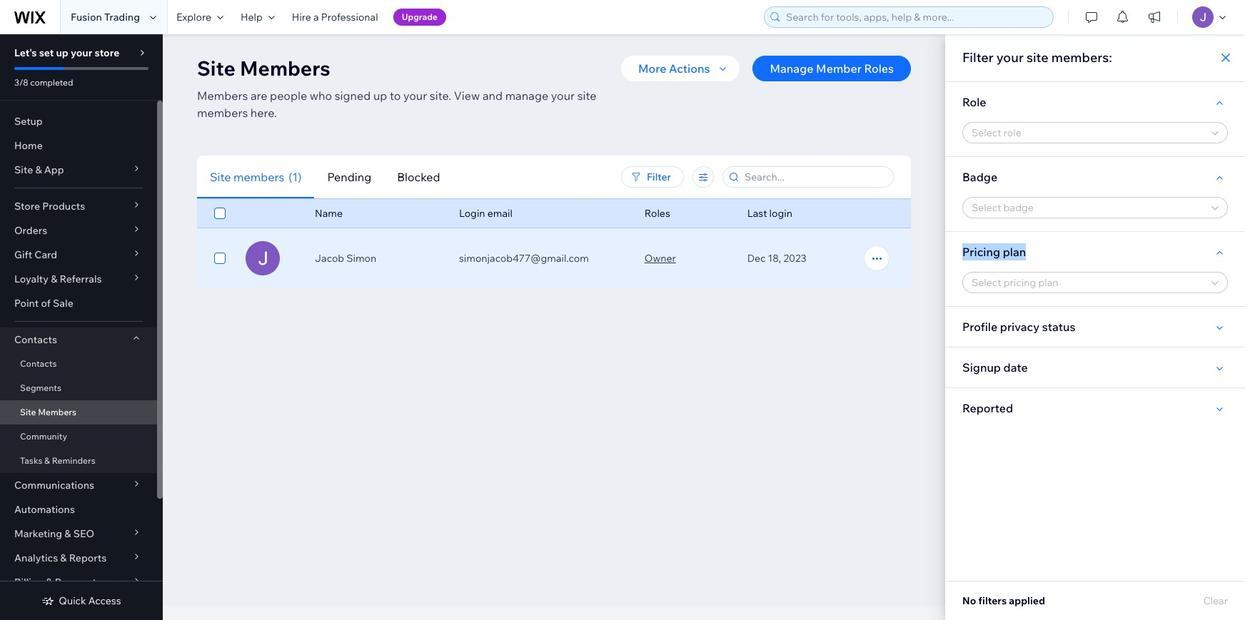 Task type: locate. For each thing, give the bounding box(es) containing it.
professional
[[321, 11, 378, 24]]

loyalty & referrals button
[[0, 267, 157, 291]]

3/8 completed
[[14, 77, 73, 88]]

profile
[[963, 320, 998, 334]]

orders
[[14, 224, 47, 237]]

orders button
[[0, 219, 157, 243]]

roles right member
[[865, 61, 894, 76]]

site members up community
[[20, 407, 76, 418]]

analytics & reports
[[14, 552, 107, 565]]

0 horizontal spatial up
[[56, 46, 68, 59]]

products
[[42, 200, 85, 213]]

tab list
[[197, 155, 547, 199]]

& inside the analytics & reports popup button
[[60, 552, 67, 565]]

filter your site members:
[[963, 49, 1113, 66]]

site inside members are people who signed up to your site. view and manage your site members here.
[[578, 89, 597, 103]]

marketing & seo
[[14, 528, 94, 541]]

1 vertical spatial roles
[[645, 207, 671, 220]]

up right set
[[56, 46, 68, 59]]

Search for tools, apps, help & more... field
[[782, 7, 1049, 27]]

members up people
[[240, 56, 331, 81]]

site
[[1027, 49, 1049, 66], [578, 89, 597, 103]]

& inside loyalty & referrals dropdown button
[[51, 273, 57, 286]]

pricing
[[963, 245, 1001, 259]]

contacts inside dropdown button
[[14, 334, 57, 346]]

site
[[197, 56, 236, 81], [14, 164, 33, 176], [210, 170, 231, 184], [20, 407, 36, 418]]

filter
[[963, 49, 994, 66], [647, 171, 672, 184]]

0 horizontal spatial roles
[[645, 207, 671, 220]]

None checkbox
[[214, 205, 226, 222]]

fusion
[[71, 11, 102, 24]]

filter button
[[621, 166, 684, 188]]

1 horizontal spatial roles
[[865, 61, 894, 76]]

& left app
[[35, 164, 42, 176]]

jacob simon
[[315, 252, 377, 265]]

& right billing
[[46, 576, 53, 589]]

None checkbox
[[214, 250, 226, 267]]

& inside the "tasks & reminders" link
[[44, 456, 50, 466]]

access
[[88, 595, 121, 608]]

1 horizontal spatial filter
[[963, 49, 994, 66]]

simonjacob477@gmail.com
[[459, 252, 589, 265]]

of
[[41, 297, 51, 310]]

& left reports
[[60, 552, 67, 565]]

site inside tab list
[[210, 170, 231, 184]]

contacts up the segments
[[20, 359, 57, 369]]

quick access
[[59, 595, 121, 608]]

members left here.
[[197, 106, 248, 120]]

up left to
[[374, 89, 387, 103]]

who
[[310, 89, 332, 103]]

0 vertical spatial roles
[[865, 61, 894, 76]]

billing
[[14, 576, 44, 589]]

2 vertical spatial members
[[38, 407, 76, 418]]

members left (1)
[[234, 170, 285, 184]]

1 vertical spatial up
[[374, 89, 387, 103]]

upgrade
[[402, 11, 438, 22]]

1 vertical spatial members
[[197, 89, 248, 103]]

& inside marketing & seo dropdown button
[[65, 528, 71, 541]]

reported
[[963, 401, 1014, 416]]

sidebar element
[[0, 34, 163, 621]]

up
[[56, 46, 68, 59], [374, 89, 387, 103]]

dec
[[748, 252, 766, 265]]

manage
[[770, 61, 814, 76]]

& right tasks at the left bottom of the page
[[44, 456, 50, 466]]

0 vertical spatial contacts
[[14, 334, 57, 346]]

login
[[459, 207, 485, 220]]

trading
[[104, 11, 140, 24]]

0 horizontal spatial site members
[[20, 407, 76, 418]]

hire a professional link
[[283, 0, 387, 34]]

site right manage
[[578, 89, 597, 103]]

members
[[240, 56, 331, 81], [197, 89, 248, 103], [38, 407, 76, 418]]

Select role field
[[968, 123, 1208, 143]]

point
[[14, 297, 39, 310]]

members are people who signed up to your site. view and manage your site members here.
[[197, 89, 597, 120]]

dec 18, 2023
[[748, 252, 807, 265]]

hire a professional
[[292, 11, 378, 24]]

reminders
[[52, 456, 96, 466]]

billing & payments button
[[0, 571, 157, 595]]

contacts down point of sale
[[14, 334, 57, 346]]

site members (1)
[[210, 170, 302, 184]]

1 horizontal spatial up
[[374, 89, 387, 103]]

0 vertical spatial site members
[[197, 56, 331, 81]]

site left members:
[[1027, 49, 1049, 66]]

marketing
[[14, 528, 62, 541]]

roles down filter button
[[645, 207, 671, 220]]

members up community
[[38, 407, 76, 418]]

marketing & seo button
[[0, 522, 157, 546]]

filter for filter
[[647, 171, 672, 184]]

& right loyalty on the top of page
[[51, 273, 57, 286]]

site members up are
[[197, 56, 331, 81]]

(1)
[[289, 170, 302, 184]]

roles
[[865, 61, 894, 76], [645, 207, 671, 220]]

1 horizontal spatial site members
[[197, 56, 331, 81]]

0 vertical spatial filter
[[963, 49, 994, 66]]

home
[[14, 139, 43, 152]]

contacts inside "link"
[[20, 359, 57, 369]]

segments
[[20, 383, 61, 394]]

hire
[[292, 11, 311, 24]]

tab list containing site members
[[197, 155, 547, 199]]

1 horizontal spatial site
[[1027, 49, 1049, 66]]

filter inside filter button
[[647, 171, 672, 184]]

1 vertical spatial contacts
[[20, 359, 57, 369]]

1 vertical spatial members
[[234, 170, 285, 184]]

0 horizontal spatial filter
[[647, 171, 672, 184]]

1 vertical spatial site
[[578, 89, 597, 103]]

0 vertical spatial members
[[197, 106, 248, 120]]

0 horizontal spatial site
[[578, 89, 597, 103]]

profile privacy status
[[963, 320, 1076, 334]]

date
[[1004, 361, 1028, 375]]

0 vertical spatial up
[[56, 46, 68, 59]]

point of sale link
[[0, 291, 157, 316]]

site members inside sidebar element
[[20, 407, 76, 418]]

member
[[817, 61, 862, 76]]

name
[[315, 207, 343, 220]]

seo
[[73, 528, 94, 541]]

your inside sidebar element
[[71, 46, 92, 59]]

& inside site & app dropdown button
[[35, 164, 42, 176]]

1 vertical spatial filter
[[647, 171, 672, 184]]

& for loyalty
[[51, 273, 57, 286]]

& left seo
[[65, 528, 71, 541]]

login email
[[459, 207, 513, 220]]

1 vertical spatial site members
[[20, 407, 76, 418]]

site & app button
[[0, 158, 157, 182]]

site members
[[197, 56, 331, 81], [20, 407, 76, 418]]

&
[[35, 164, 42, 176], [51, 273, 57, 286], [44, 456, 50, 466], [65, 528, 71, 541], [60, 552, 67, 565], [46, 576, 53, 589]]

signup
[[963, 361, 1002, 375]]

members left are
[[197, 89, 248, 103]]

here.
[[251, 106, 277, 120]]

& inside billing & payments popup button
[[46, 576, 53, 589]]

pending button
[[315, 155, 384, 199]]

blocked button
[[384, 155, 453, 199]]

point of sale
[[14, 297, 73, 310]]



Task type: describe. For each thing, give the bounding box(es) containing it.
are
[[251, 89, 268, 103]]

Select pricing plan field
[[968, 273, 1208, 293]]

role
[[963, 95, 987, 109]]

community link
[[0, 425, 157, 449]]

members inside members are people who signed up to your site. view and manage your site members here.
[[197, 89, 248, 103]]

Search... field
[[741, 167, 889, 187]]

contacts for the contacts "link"
[[20, 359, 57, 369]]

0 vertical spatial site
[[1027, 49, 1049, 66]]

members:
[[1052, 49, 1113, 66]]

no filters applied
[[963, 595, 1046, 608]]

fusion trading
[[71, 11, 140, 24]]

signup date
[[963, 361, 1028, 375]]

up inside sidebar element
[[56, 46, 68, 59]]

signed
[[335, 89, 371, 103]]

reports
[[69, 552, 107, 565]]

applied
[[1010, 595, 1046, 608]]

gift card
[[14, 249, 57, 261]]

help
[[241, 11, 263, 24]]

gift card button
[[0, 243, 157, 267]]

analytics
[[14, 552, 58, 565]]

email
[[488, 207, 513, 220]]

site members link
[[0, 401, 157, 425]]

segments link
[[0, 376, 157, 401]]

badge
[[963, 170, 998, 184]]

jacob
[[315, 252, 344, 265]]

simon
[[347, 252, 377, 265]]

pricing plan
[[963, 245, 1027, 259]]

set
[[39, 46, 54, 59]]

setup link
[[0, 109, 157, 134]]

card
[[35, 249, 57, 261]]

& for tasks
[[44, 456, 50, 466]]

last login
[[748, 207, 793, 220]]

owner
[[645, 252, 676, 265]]

to
[[390, 89, 401, 103]]

up inside members are people who signed up to your site. view and manage your site members here.
[[374, 89, 387, 103]]

members inside sidebar element
[[38, 407, 76, 418]]

plan
[[1003, 245, 1027, 259]]

3/8
[[14, 77, 28, 88]]

site inside dropdown button
[[14, 164, 33, 176]]

automations link
[[0, 498, 157, 522]]

community
[[20, 431, 67, 442]]

referrals
[[60, 273, 102, 286]]

view
[[454, 89, 480, 103]]

help button
[[232, 0, 283, 34]]

billing & payments
[[14, 576, 101, 589]]

store
[[95, 46, 120, 59]]

& for analytics
[[60, 552, 67, 565]]

Select badge field
[[968, 198, 1208, 218]]

quick access button
[[42, 595, 121, 608]]

0 vertical spatial members
[[240, 56, 331, 81]]

contacts for contacts dropdown button in the bottom left of the page
[[14, 334, 57, 346]]

manage member roles
[[770, 61, 894, 76]]

members inside members are people who signed up to your site. view and manage your site members here.
[[197, 106, 248, 120]]

& for billing
[[46, 576, 53, 589]]

upgrade button
[[393, 9, 446, 26]]

manage member roles button
[[753, 56, 912, 81]]

no
[[963, 595, 977, 608]]

let's
[[14, 46, 37, 59]]

manage
[[506, 89, 549, 103]]

loyalty
[[14, 273, 49, 286]]

people
[[270, 89, 307, 103]]

payments
[[55, 576, 101, 589]]

jacob simon image
[[246, 241, 280, 276]]

blocked
[[397, 170, 440, 184]]

login
[[770, 207, 793, 220]]

more actions
[[639, 61, 710, 76]]

actions
[[669, 61, 710, 76]]

filter for filter your site members:
[[963, 49, 994, 66]]

a
[[314, 11, 319, 24]]

tasks
[[20, 456, 42, 466]]

analytics & reports button
[[0, 546, 157, 571]]

site.
[[430, 89, 452, 103]]

privacy
[[1001, 320, 1040, 334]]

app
[[44, 164, 64, 176]]

home link
[[0, 134, 157, 158]]

& for marketing
[[65, 528, 71, 541]]

2023
[[784, 252, 807, 265]]

contacts link
[[0, 352, 157, 376]]

automations
[[14, 504, 75, 516]]

let's set up your store
[[14, 46, 120, 59]]

more
[[639, 61, 667, 76]]

communications button
[[0, 474, 157, 498]]

& for site
[[35, 164, 42, 176]]

tasks & reminders
[[20, 456, 96, 466]]

roles inside button
[[865, 61, 894, 76]]

quick
[[59, 595, 86, 608]]



